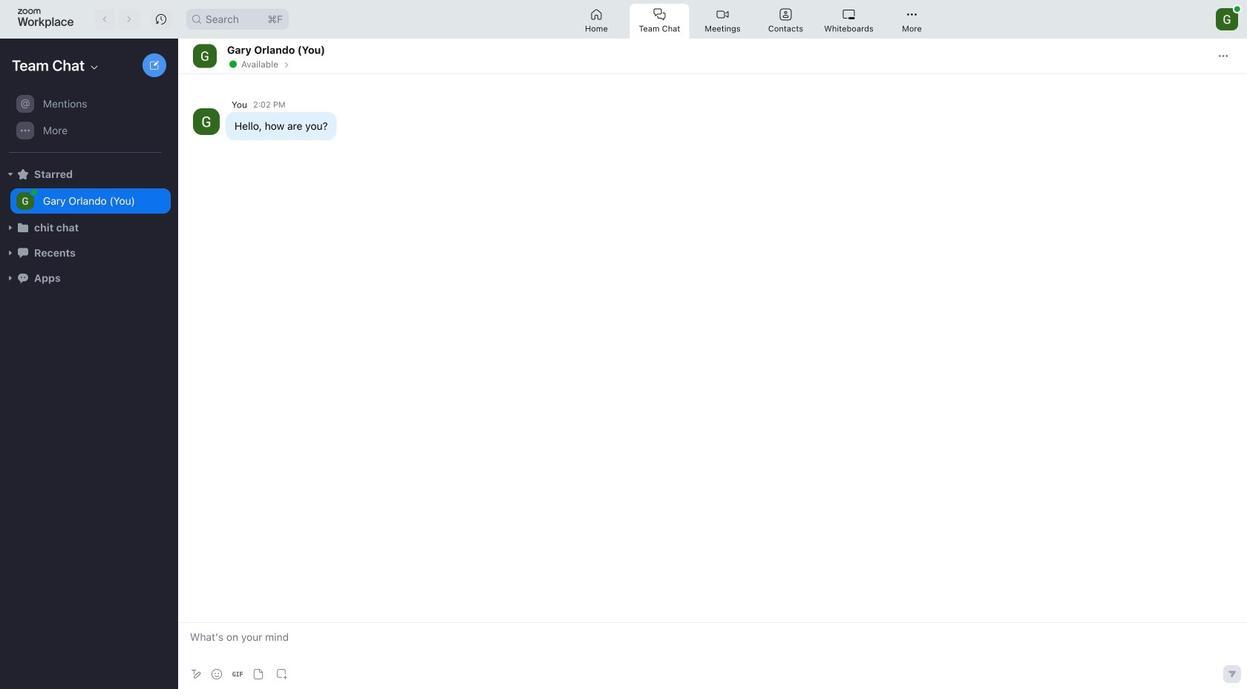 Task type: locate. For each thing, give the bounding box(es) containing it.
triangle right image for chit chat tree item
[[6, 224, 15, 232]]

0 vertical spatial triangle right image
[[6, 170, 15, 179]]

triangle right image
[[6, 170, 15, 179], [6, 224, 15, 232], [6, 249, 15, 258], [6, 249, 15, 258], [6, 274, 15, 283]]

new image
[[150, 61, 159, 70]]

tab list
[[567, 4, 946, 39]]

history image
[[156, 14, 166, 25], [156, 14, 166, 25]]

0 vertical spatial online image
[[1235, 6, 1241, 12]]

online image
[[1235, 6, 1241, 12], [229, 61, 237, 68], [31, 189, 37, 195]]

1 triangle right image from the top
[[6, 170, 15, 179]]

chevron right small image
[[282, 59, 291, 69], [282, 61, 291, 69]]

0 vertical spatial online image
[[1235, 6, 1241, 12]]

ellipses horizontal image
[[1219, 52, 1228, 61]]

2 vertical spatial gary orlando's avatar image
[[16, 192, 34, 210]]

3 triangle right image from the top
[[6, 274, 15, 283]]

triangle right image inside starred tree item
[[6, 170, 15, 179]]

tree
[[0, 89, 175, 306]]

chat image
[[18, 248, 28, 258], [18, 248, 28, 258]]

1 vertical spatial triangle right image
[[6, 224, 15, 232]]

recents tree item
[[6, 241, 171, 266]]

triangle right image inside starred tree item
[[6, 170, 15, 179]]

2 triangle right image from the top
[[6, 224, 15, 232]]

1 vertical spatial online image
[[229, 61, 237, 68]]

2 vertical spatial online image
[[31, 189, 37, 195]]

0 vertical spatial gary orlando's avatar image
[[193, 44, 217, 68]]

chevron down small image
[[88, 62, 100, 74], [88, 62, 100, 74]]

2 vertical spatial online image
[[31, 189, 37, 195]]

screenshot image
[[277, 670, 287, 680], [277, 670, 287, 680]]

gif image
[[232, 670, 243, 680], [232, 670, 243, 680]]

triangle right image for apps tree item
[[6, 274, 15, 283]]

triangle right image
[[6, 170, 15, 179], [6, 224, 15, 232], [6, 274, 15, 283]]

format image
[[190, 669, 202, 681], [190, 669, 202, 681]]

online image
[[1235, 6, 1241, 12], [229, 61, 237, 68], [31, 189, 37, 195]]

triangle right image inside apps tree item
[[6, 274, 15, 283]]

chatbot image
[[18, 273, 28, 283], [18, 273, 28, 283]]

group
[[0, 91, 171, 153]]

triangle right image for starred tree item
[[6, 170, 15, 179]]

0 horizontal spatial online image
[[31, 189, 37, 195]]

1 vertical spatial online image
[[229, 61, 237, 68]]

1 horizontal spatial online image
[[229, 61, 237, 68]]

2 vertical spatial triangle right image
[[6, 274, 15, 283]]

gary orlando's avatar image
[[193, 44, 217, 68], [193, 108, 220, 135], [16, 192, 34, 210]]

star image
[[18, 169, 28, 180], [18, 169, 28, 180]]

triangle right image inside apps tree item
[[6, 274, 15, 283]]



Task type: describe. For each thing, give the bounding box(es) containing it.
magnifier image
[[192, 15, 201, 24]]

2 horizontal spatial online image
[[1235, 6, 1241, 12]]

folder image
[[18, 223, 28, 233]]

ellipses horizontal image
[[1219, 52, 1228, 61]]

file image
[[253, 670, 264, 680]]

new image
[[150, 61, 159, 70]]

starred tree item
[[6, 162, 171, 187]]

1 vertical spatial gary orlando's avatar image
[[193, 108, 220, 135]]

apps tree item
[[6, 266, 171, 291]]

2 chevron right small image from the top
[[282, 61, 291, 69]]

emoji image
[[212, 670, 222, 680]]

magnifier image
[[192, 15, 201, 24]]

chit chat tree item
[[6, 215, 171, 241]]

triangle right image for triangle right icon inside the starred tree item
[[6, 170, 15, 179]]

folder image
[[18, 223, 28, 233]]

emoji image
[[212, 670, 222, 680]]

1 chevron right small image from the top
[[282, 59, 291, 69]]

file image
[[253, 670, 264, 680]]

triangle right image for recents tree item
[[6, 249, 15, 258]]

0 horizontal spatial online image
[[31, 189, 37, 195]]

1 horizontal spatial online image
[[229, 61, 237, 68]]

triangle right image for triangle right icon within the apps tree item
[[6, 274, 15, 283]]

2 horizontal spatial online image
[[1235, 6, 1241, 12]]



Task type: vqa. For each thing, say whether or not it's contained in the screenshot.
Team Chat icon
no



